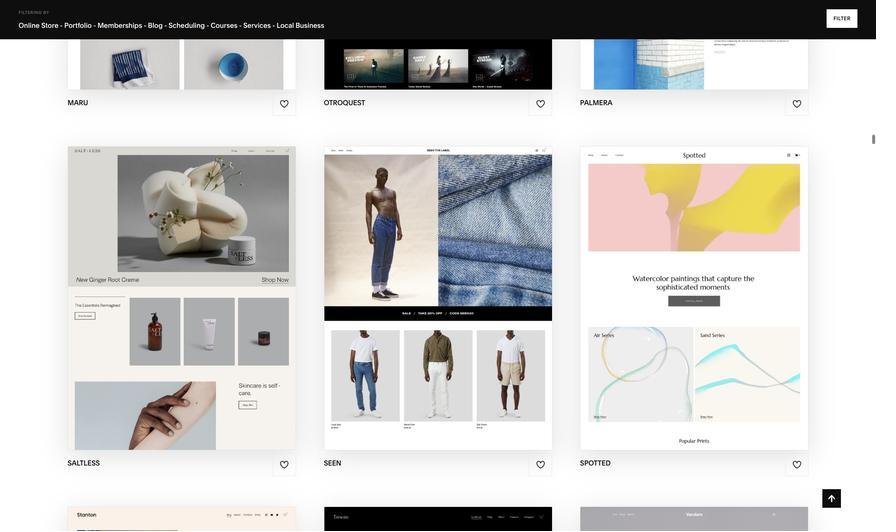 Task type: vqa. For each thing, say whether or not it's contained in the screenshot.
Seen image
yes



Task type: locate. For each thing, give the bounding box(es) containing it.
preview for preview saltless
[[142, 298, 179, 308]]

1 horizontal spatial preview
[[408, 298, 445, 308]]

-
[[60, 21, 63, 30], [93, 21, 96, 30], [144, 21, 146, 30], [164, 21, 167, 30], [207, 21, 209, 30], [239, 21, 242, 30], [273, 21, 275, 30]]

with
[[159, 282, 181, 291], [425, 282, 446, 291], [673, 282, 695, 291]]

2 horizontal spatial with
[[673, 282, 695, 291]]

add spotted to your favorites list image
[[793, 460, 802, 469]]

0 vertical spatial spotted
[[697, 282, 735, 291]]

filtering
[[19, 10, 42, 15]]

courses
[[211, 21, 238, 30]]

3 start from the left
[[646, 282, 671, 291]]

vandam image
[[581, 507, 809, 531]]

0 vertical spatial seen
[[449, 282, 470, 291]]

saltless
[[183, 282, 223, 291], [181, 298, 221, 308], [68, 459, 100, 468]]

3 - from the left
[[144, 21, 146, 30]]

7 - from the left
[[273, 21, 275, 30]]

preview down start with saltless
[[142, 298, 179, 308]]

- left courses at the left of the page
[[207, 21, 209, 30]]

saltless image
[[68, 147, 296, 450]]

otroquest
[[324, 98, 365, 107]]

with for seen
[[425, 282, 446, 291]]

3 preview from the left
[[656, 298, 693, 308]]

- right portfolio
[[93, 21, 96, 30]]

with inside 'button'
[[425, 282, 446, 291]]

1 vertical spatial seen
[[447, 298, 469, 308]]

start up the preview spotted
[[646, 282, 671, 291]]

start up preview saltless
[[132, 282, 157, 291]]

0 vertical spatial saltless
[[183, 282, 223, 291]]

2 horizontal spatial start
[[646, 282, 671, 291]]

with for saltless
[[159, 282, 181, 291]]

1 start from the left
[[132, 282, 157, 291]]

saltless inside button
[[183, 282, 223, 291]]

- right courses at the left of the page
[[239, 21, 242, 30]]

spotted inside button
[[697, 282, 735, 291]]

start up preview seen
[[397, 282, 423, 291]]

- left blog
[[144, 21, 146, 30]]

seen
[[449, 282, 470, 291], [447, 298, 469, 308], [324, 459, 341, 468]]

maru image
[[68, 0, 296, 90]]

2 with from the left
[[425, 282, 446, 291]]

with up preview seen
[[425, 282, 446, 291]]

portfolio
[[64, 21, 92, 30]]

filter button
[[827, 9, 858, 28]]

seen inside 'button'
[[449, 282, 470, 291]]

online
[[19, 21, 40, 30]]

palmera image
[[581, 0, 809, 90]]

with up preview saltless
[[159, 282, 181, 291]]

2 horizontal spatial preview
[[656, 298, 693, 308]]

2 vertical spatial seen
[[324, 459, 341, 468]]

scheduling
[[169, 21, 205, 30]]

0 horizontal spatial start
[[132, 282, 157, 291]]

add saltless to your favorites list image
[[280, 460, 289, 469]]

start
[[132, 282, 157, 291], [397, 282, 423, 291], [646, 282, 671, 291]]

preview seen
[[408, 298, 469, 308]]

1 with from the left
[[159, 282, 181, 291]]

back to top image
[[828, 494, 837, 503]]

with inside button
[[159, 282, 181, 291]]

spotted
[[697, 282, 735, 291], [695, 298, 733, 308], [580, 459, 611, 468]]

preview
[[142, 298, 179, 308], [408, 298, 445, 308], [656, 298, 693, 308]]

- right blog
[[164, 21, 167, 30]]

with up the preview spotted
[[673, 282, 695, 291]]

otroquest image
[[324, 0, 552, 90]]

preview spotted link
[[656, 292, 733, 315]]

seen image
[[324, 147, 552, 450]]

start inside start with saltless button
[[132, 282, 157, 291]]

1 horizontal spatial with
[[425, 282, 446, 291]]

start for preview saltless
[[132, 282, 157, 291]]

preview down start with spotted
[[656, 298, 693, 308]]

start inside start with spotted button
[[646, 282, 671, 291]]

- right store at the left top of the page
[[60, 21, 63, 30]]

start inside start with seen 'button'
[[397, 282, 423, 291]]

5 - from the left
[[207, 21, 209, 30]]

- left local
[[273, 21, 275, 30]]

3 with from the left
[[673, 282, 695, 291]]

2 - from the left
[[93, 21, 96, 30]]

1 preview from the left
[[142, 298, 179, 308]]

0 horizontal spatial with
[[159, 282, 181, 291]]

start with saltless button
[[132, 275, 232, 298]]

start with seen
[[397, 282, 470, 291]]

preview down start with seen
[[408, 298, 445, 308]]

2 preview from the left
[[408, 298, 445, 308]]

1 horizontal spatial start
[[397, 282, 423, 291]]

with inside button
[[673, 282, 695, 291]]

online store - portfolio - memberships - blog - scheduling - courses - services - local business
[[19, 21, 324, 30]]

2 start from the left
[[397, 282, 423, 291]]

0 horizontal spatial preview
[[142, 298, 179, 308]]



Task type: describe. For each thing, give the bounding box(es) containing it.
2 vertical spatial saltless
[[68, 459, 100, 468]]

with for spotted
[[673, 282, 695, 291]]

start with spotted button
[[646, 275, 744, 298]]

palmera
[[580, 98, 613, 107]]

start with seen button
[[397, 275, 479, 298]]

add maru to your favorites list image
[[280, 99, 289, 109]]

add palmera to your favorites list image
[[793, 99, 802, 109]]

start for preview spotted
[[646, 282, 671, 291]]

preview seen link
[[408, 292, 469, 315]]

preview saltless link
[[142, 292, 221, 315]]

start for preview seen
[[397, 282, 423, 291]]

1 vertical spatial saltless
[[181, 298, 221, 308]]

services
[[243, 21, 271, 30]]

1 - from the left
[[60, 21, 63, 30]]

start with saltless
[[132, 282, 223, 291]]

filter
[[834, 15, 851, 22]]

add otroquest to your favorites list image
[[536, 99, 546, 109]]

store
[[41, 21, 59, 30]]

by
[[43, 10, 49, 15]]

filtering by
[[19, 10, 49, 15]]

stanton image
[[68, 507, 296, 531]]

1 vertical spatial spotted
[[695, 298, 733, 308]]

blog
[[148, 21, 163, 30]]

preview spotted
[[656, 298, 733, 308]]

preview saltless
[[142, 298, 221, 308]]

memberships
[[98, 21, 142, 30]]

add seen to your favorites list image
[[536, 460, 546, 469]]

preview for preview seen
[[408, 298, 445, 308]]

start with spotted
[[646, 282, 735, 291]]

spotted image
[[581, 147, 809, 450]]

4 - from the left
[[164, 21, 167, 30]]

maru
[[68, 98, 88, 107]]

2 vertical spatial spotted
[[580, 459, 611, 468]]

6 - from the left
[[239, 21, 242, 30]]

tresoire image
[[324, 507, 552, 531]]

local
[[277, 21, 294, 30]]

business
[[296, 21, 324, 30]]

preview for preview spotted
[[656, 298, 693, 308]]



